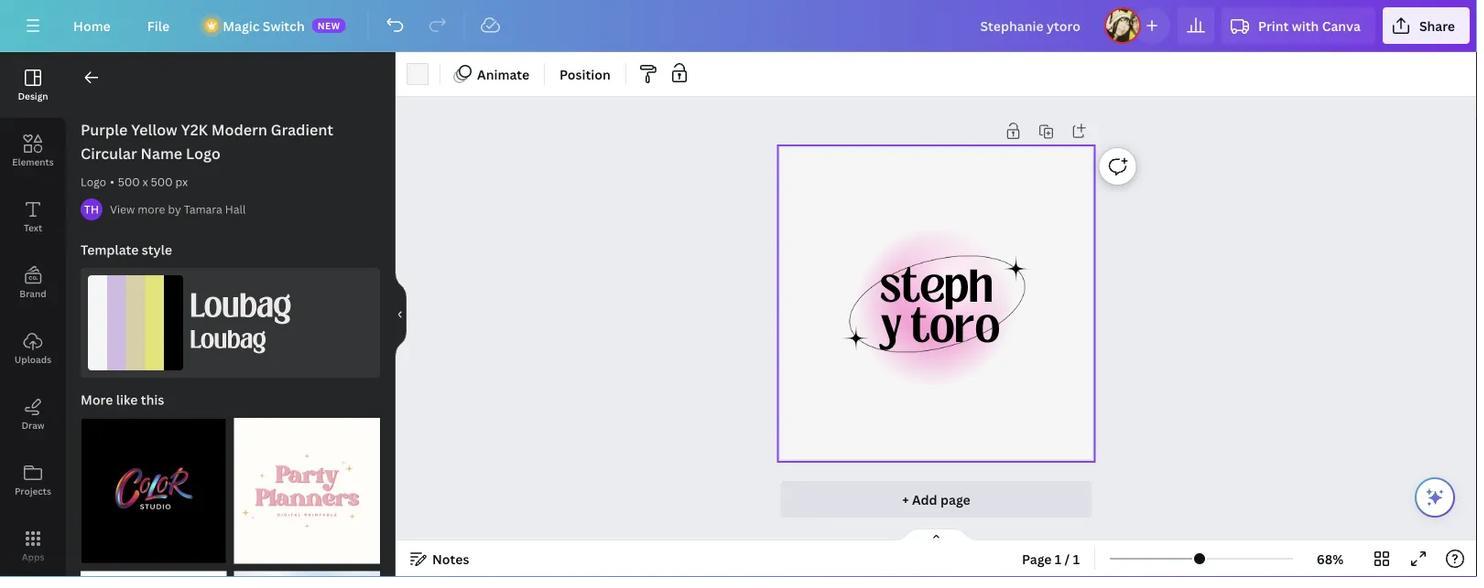Task type: describe. For each thing, give the bounding box(es) containing it.
creative color brushstroke lettering logo group
[[81, 407, 227, 565]]

template style
[[81, 241, 172, 259]]

pink modern feminine beauty salon logo group
[[234, 561, 380, 578]]

draw
[[21, 419, 44, 432]]

toro
[[911, 298, 1000, 356]]

projects
[[15, 485, 51, 498]]

pink blue purple cute playful baby spa logo image
[[81, 572, 227, 578]]

1 vertical spatial logo
[[81, 174, 106, 190]]

500 x 500 px
[[118, 174, 188, 190]]

2 500 from the left
[[151, 174, 173, 190]]

logo inside purple yellow y2k modern gradient circular name logo
[[186, 144, 221, 163]]

print with canva
[[1258, 17, 1361, 34]]

text
[[24, 222, 42, 234]]

this
[[141, 391, 164, 409]]

share
[[1419, 17, 1455, 34]]

hide image
[[395, 271, 407, 359]]

by
[[168, 202, 181, 217]]

/
[[1065, 551, 1070, 568]]

style
[[142, 241, 172, 259]]

hall
[[225, 202, 246, 217]]

main menu bar
[[0, 0, 1477, 52]]

loubag inside loubag loubag
[[190, 324, 266, 356]]

steph
[[880, 258, 993, 317]]

view
[[110, 202, 135, 217]]

y
[[881, 298, 902, 356]]

tamara
[[184, 202, 222, 217]]

file button
[[133, 7, 184, 44]]

canva assistant image
[[1424, 487, 1446, 509]]

pink retro party planner digital printables logo image
[[234, 418, 380, 565]]

pink modern feminine beauty salon logo image
[[234, 572, 380, 578]]

name
[[141, 144, 182, 163]]

position button
[[552, 60, 618, 89]]

elements
[[12, 156, 54, 168]]

more
[[138, 202, 165, 217]]

switch
[[263, 17, 305, 34]]

canva
[[1322, 17, 1361, 34]]

template
[[81, 241, 139, 259]]

purple yellow y2k modern gradient circular name logo
[[81, 120, 333, 163]]

pink retro party planner digital printables logo group
[[234, 407, 380, 565]]

print with canva button
[[1222, 7, 1375, 44]]

home link
[[59, 7, 125, 44]]

page
[[940, 491, 970, 509]]

page 1 / 1
[[1022, 551, 1080, 568]]

uploads
[[15, 353, 51, 366]]

magic
[[223, 17, 260, 34]]

68%
[[1317, 551, 1344, 568]]

home
[[73, 17, 111, 34]]

purple
[[81, 120, 128, 140]]

uploads button
[[0, 316, 66, 382]]



Task type: vqa. For each thing, say whether or not it's contained in the screenshot.
Duration button
no



Task type: locate. For each thing, give the bounding box(es) containing it.
1 horizontal spatial 500
[[151, 174, 173, 190]]

side panel tab list
[[0, 52, 66, 578]]

1
[[1055, 551, 1062, 568], [1073, 551, 1080, 568]]

like
[[116, 391, 138, 409]]

projects button
[[0, 448, 66, 514]]

y2k
[[181, 120, 208, 140]]

500
[[118, 174, 140, 190], [151, 174, 173, 190]]

more
[[81, 391, 113, 409]]

text button
[[0, 184, 66, 250]]

0 horizontal spatial logo
[[81, 174, 106, 190]]

+ add page
[[902, 491, 970, 509]]

brand button
[[0, 250, 66, 316]]

draw button
[[0, 382, 66, 448]]

with
[[1292, 17, 1319, 34]]

notes button
[[403, 545, 477, 574]]

Design title text field
[[966, 7, 1097, 44]]

1 loubag from the top
[[190, 285, 291, 327]]

px
[[175, 174, 188, 190]]

magic switch
[[223, 17, 305, 34]]

1 1 from the left
[[1055, 551, 1062, 568]]

modern
[[211, 120, 267, 140]]

tamara hall image
[[81, 199, 103, 221]]

show pages image
[[892, 528, 980, 543]]

pink blue purple cute playful baby spa logo group
[[81, 561, 227, 578]]

animate button
[[448, 60, 537, 89]]

yellow
[[131, 120, 177, 140]]

loubag
[[190, 285, 291, 327], [190, 324, 266, 356]]

500 left "x"
[[118, 174, 140, 190]]

logo down y2k
[[186, 144, 221, 163]]

new
[[317, 19, 340, 32]]

y toro
[[881, 298, 1000, 356]]

#f6f6f6 image
[[407, 63, 429, 85], [407, 63, 429, 85]]

1 right /
[[1073, 551, 1080, 568]]

1 left /
[[1055, 551, 1062, 568]]

brand
[[19, 288, 46, 300]]

2 1 from the left
[[1073, 551, 1080, 568]]

logo up tamara hall image
[[81, 174, 106, 190]]

logo
[[186, 144, 221, 163], [81, 174, 106, 190]]

elements button
[[0, 118, 66, 184]]

view more by tamara hall button
[[110, 201, 246, 219]]

design
[[18, 90, 48, 102]]

1 500 from the left
[[118, 174, 140, 190]]

design button
[[0, 52, 66, 118]]

circular
[[81, 144, 137, 163]]

share button
[[1383, 7, 1470, 44]]

print
[[1258, 17, 1289, 34]]

tamara hall element
[[81, 199, 103, 221]]

500 right "x"
[[151, 174, 173, 190]]

loubag loubag
[[190, 285, 291, 356]]

1 horizontal spatial 1
[[1073, 551, 1080, 568]]

position
[[560, 65, 611, 83]]

2 loubag from the top
[[190, 324, 266, 356]]

0 horizontal spatial 500
[[118, 174, 140, 190]]

68% button
[[1300, 545, 1360, 574]]

more like this
[[81, 391, 164, 409]]

x
[[143, 174, 148, 190]]

+
[[902, 491, 909, 509]]

add
[[912, 491, 937, 509]]

apps
[[22, 551, 44, 564]]

notes
[[432, 551, 469, 568]]

apps button
[[0, 514, 66, 578]]

file
[[147, 17, 170, 34]]

+ add page button
[[781, 482, 1092, 518]]

view more by tamara hall
[[110, 202, 246, 217]]

0 vertical spatial logo
[[186, 144, 221, 163]]

gradient
[[271, 120, 333, 140]]

0 horizontal spatial 1
[[1055, 551, 1062, 568]]

page
[[1022, 551, 1052, 568]]

1 horizontal spatial logo
[[186, 144, 221, 163]]

animate
[[477, 65, 529, 83]]



